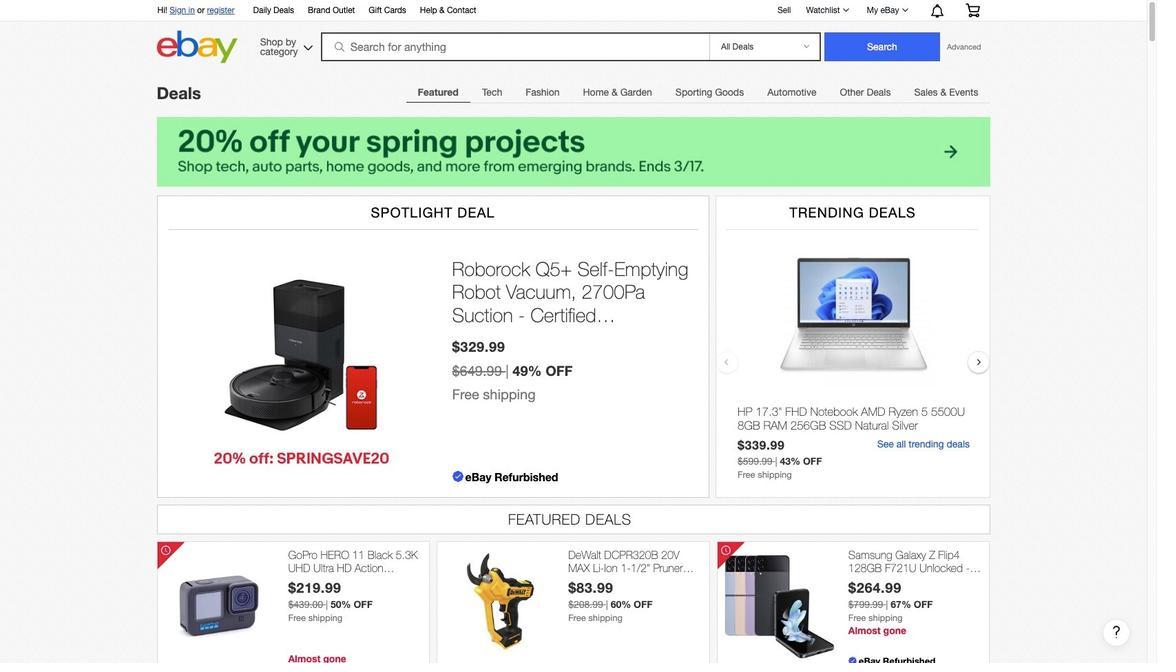 Task type: locate. For each thing, give the bounding box(es) containing it.
Search for anything text field
[[323, 34, 707, 60]]

account navigation
[[150, 0, 991, 21]]

my ebay image
[[902, 8, 909, 12]]

menu bar
[[406, 78, 991, 106]]

tab list
[[406, 78, 991, 106]]

banner
[[150, 0, 991, 67]]

20% off your spring projects shop tech, auto parts, home goods, and more from emerging brands. ends 3/17. image
[[157, 117, 991, 187]]

None submit
[[825, 32, 941, 61]]

main content
[[157, 67, 1131, 664]]



Task type: describe. For each thing, give the bounding box(es) containing it.
help, opens dialogs image
[[1110, 626, 1124, 640]]

your shopping cart image
[[965, 3, 981, 17]]

watchlist image
[[843, 8, 849, 12]]



Task type: vqa. For each thing, say whether or not it's contained in the screenshot.
the bottommost Items
no



